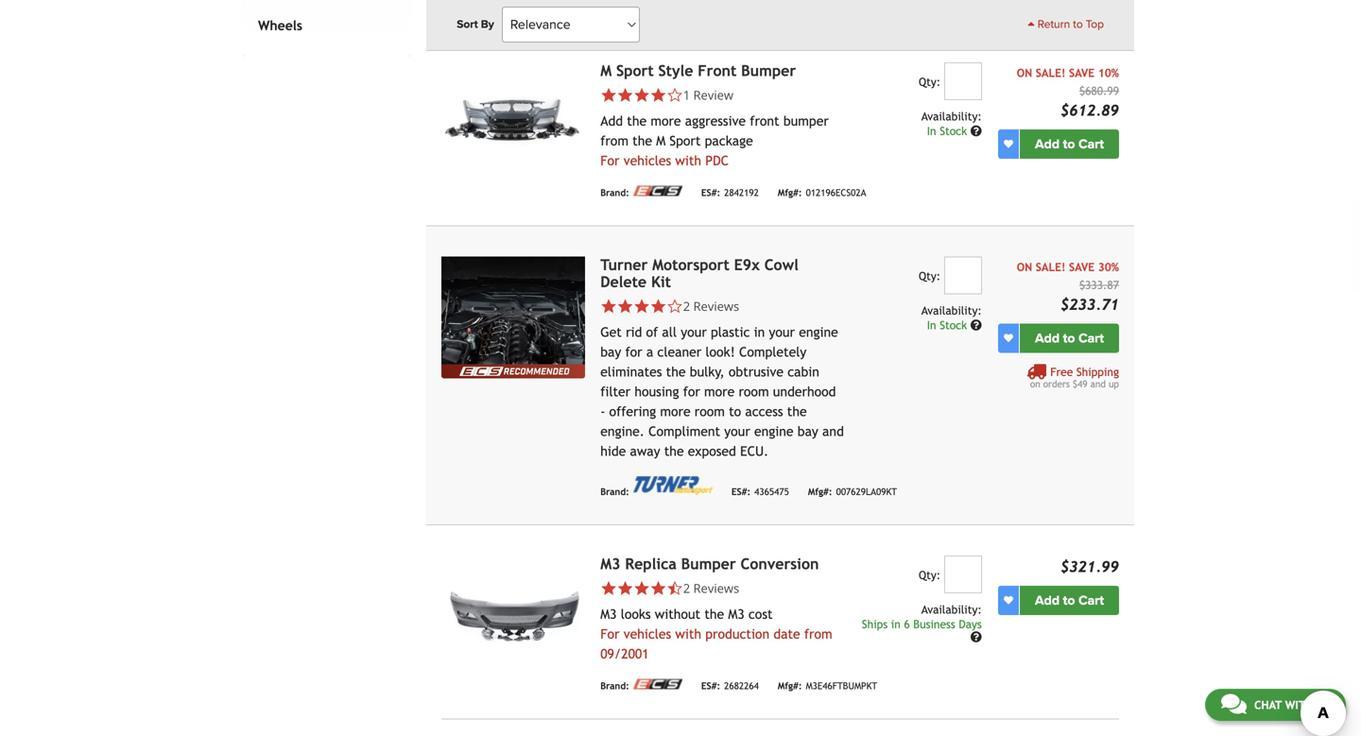 Task type: locate. For each thing, give the bounding box(es) containing it.
on left 30% on the right top of the page
[[1017, 260, 1033, 274]]

0 vertical spatial engine
[[799, 325, 839, 340]]

add to cart
[[1036, 136, 1105, 152], [1036, 330, 1105, 346], [1036, 593, 1105, 609]]

1 vertical spatial save
[[1070, 260, 1095, 274]]

replica
[[625, 555, 677, 573]]

0 vertical spatial add to cart
[[1036, 136, 1105, 152]]

brand: up turner
[[601, 187, 630, 198]]

0 vertical spatial brand:
[[601, 187, 630, 198]]

1 in from the top
[[927, 124, 937, 138]]

1 vertical spatial m
[[657, 133, 666, 148]]

1 horizontal spatial from
[[805, 627, 833, 642]]

conversion
[[741, 555, 819, 573]]

0 vertical spatial reviews
[[694, 298, 740, 315]]

m3
[[601, 555, 621, 573], [601, 607, 617, 622], [729, 607, 745, 622]]

es#4365475 - 007629la09kt - turner motorsport e9x cowl delete kit - get rid of all your plastic in your engine bay for a cleaner look! completely eliminates the bulky, obtrusive cabin filter housing for more room underhood - offering more room to access the engine. compliment your engine bay and hide away the exposed ecu. - turner motorsport - bmw image
[[442, 257, 586, 364]]

mfg#: for turner motorsport e9x cowl delete kit
[[808, 487, 833, 498]]

in inside get rid of all your plastic in your engine bay for a cleaner look! completely eliminates the bulky, obtrusive cabin filter housing for more room underhood - offering more room to access the engine. compliment your engine bay and hide away the exposed ecu.
[[754, 325, 765, 340]]

style
[[659, 62, 694, 79]]

in
[[754, 325, 765, 340], [892, 618, 901, 631]]

$612.89
[[1061, 102, 1120, 119]]

2 save from the top
[[1070, 260, 1095, 274]]

0 vertical spatial bay
[[601, 345, 622, 360]]

add for add to wish list image associated with $233.71
[[1036, 330, 1060, 346]]

to
[[1074, 18, 1083, 31], [1064, 136, 1076, 152], [1064, 330, 1076, 346], [729, 404, 742, 419], [1064, 593, 1076, 609]]

2 empty star image from the top
[[667, 298, 683, 315]]

0 vertical spatial in stock
[[927, 124, 971, 138]]

2 reviews
[[683, 298, 740, 315], [683, 580, 740, 597]]

1 review link
[[601, 86, 845, 103], [683, 86, 734, 103]]

m3 left 'replica'
[[601, 555, 621, 573]]

for left a
[[626, 345, 643, 360]]

reviews up plastic
[[694, 298, 740, 315]]

2 in stock from the top
[[927, 319, 971, 332]]

2 reviews for e9x
[[683, 298, 740, 315]]

2 horizontal spatial your
[[769, 325, 795, 340]]

filter
[[601, 384, 631, 399]]

1 qty: from the top
[[919, 75, 941, 88]]

es#:
[[702, 187, 721, 198], [732, 487, 751, 498], [702, 681, 721, 692]]

return to top link
[[1028, 16, 1105, 33]]

2 vertical spatial cart
[[1079, 593, 1105, 609]]

look!
[[706, 345, 736, 360]]

on inside on sale!                         save 30% $333.87 $233.71
[[1017, 260, 1033, 274]]

2 2 from the top
[[683, 580, 690, 597]]

and inside get rid of all your plastic in your engine bay for a cleaner look! completely eliminates the bulky, obtrusive cabin filter housing for more room underhood - offering more room to access the engine. compliment your engine bay and hide away the exposed ecu.
[[823, 424, 844, 439]]

2 vertical spatial es#:
[[702, 681, 721, 692]]

save inside on sale!                         save 10% $680.99 $612.89
[[1070, 66, 1095, 79]]

007629la09kt
[[837, 487, 898, 498]]

0 vertical spatial question circle image
[[971, 125, 982, 137]]

1 question circle image from the top
[[971, 125, 982, 137]]

1 add to cart from the top
[[1036, 136, 1105, 152]]

2 up without
[[683, 580, 690, 597]]

your right all
[[681, 325, 707, 340]]

bumper
[[784, 113, 829, 129]]

1 vertical spatial reviews
[[694, 580, 740, 597]]

caret up image
[[1028, 18, 1035, 29]]

mfg#: right 2682264
[[778, 681, 802, 692]]

1 save from the top
[[1070, 66, 1095, 79]]

turner motorsport e9x cowl delete kit
[[601, 256, 799, 291]]

m3 for m3 replica bumper conversion
[[601, 555, 621, 573]]

2 reviews from the top
[[694, 580, 740, 597]]

to for add to cart button for $612.89
[[1064, 136, 1076, 152]]

0 vertical spatial in
[[927, 124, 937, 138]]

2842192
[[725, 187, 759, 198]]

1 sale! from the top
[[1036, 66, 1066, 79]]

from inside the add the more aggressive front bumper from the m sport package for vehicles with pdc
[[601, 133, 629, 148]]

2 for from the top
[[601, 627, 620, 642]]

wheels
[[258, 18, 303, 33]]

sale! inside on sale!                         save 30% $333.87 $233.71
[[1036, 260, 1066, 274]]

2 availability: from the top
[[922, 304, 982, 317]]

1 vertical spatial question circle image
[[971, 320, 982, 331]]

012196ecs02a
[[806, 187, 867, 198]]

us
[[1317, 699, 1331, 712]]

1 horizontal spatial m
[[657, 133, 666, 148]]

1 brand: from the top
[[601, 187, 630, 198]]

1 vertical spatial in stock
[[927, 319, 971, 332]]

0 vertical spatial save
[[1070, 66, 1095, 79]]

1 stock from the top
[[940, 124, 968, 138]]

more left "aggressive"
[[651, 113, 681, 129]]

ships in 6 business days
[[862, 618, 982, 631]]

reviews down m3 replica bumper conversion link
[[694, 580, 740, 597]]

availability:
[[922, 110, 982, 123], [922, 304, 982, 317], [922, 603, 982, 617]]

None number field
[[945, 62, 982, 100], [945, 257, 982, 295], [945, 556, 982, 594], [945, 62, 982, 100], [945, 257, 982, 295], [945, 556, 982, 594]]

0 horizontal spatial m
[[601, 62, 612, 79]]

0 vertical spatial bumper
[[742, 62, 796, 79]]

0 vertical spatial add to wish list image
[[1004, 139, 1014, 149]]

1 horizontal spatial sport
[[670, 133, 701, 148]]

2 ecs - corporate logo image from the top
[[633, 679, 683, 690]]

1 cart from the top
[[1079, 136, 1105, 152]]

compliment
[[649, 424, 721, 439]]

1 vertical spatial add to cart button
[[1020, 324, 1120, 353]]

1 vertical spatial with
[[676, 627, 702, 642]]

1 vertical spatial sale!
[[1036, 260, 1066, 274]]

add to cart down $321.99
[[1036, 593, 1105, 609]]

get
[[601, 325, 622, 340]]

cart down $233.71
[[1079, 330, 1105, 346]]

to down $321.99
[[1064, 593, 1076, 609]]

for
[[601, 153, 620, 168], [601, 627, 620, 642]]

qty: for on sale!                         save 30%
[[919, 269, 941, 283]]

1 2 reviews from the top
[[683, 298, 740, 315]]

with
[[676, 153, 702, 168], [676, 627, 702, 642], [1286, 699, 1314, 712]]

2 vehicles from the top
[[624, 627, 672, 642]]

es#: 4365475
[[732, 487, 790, 498]]

star image
[[617, 87, 634, 103], [634, 87, 650, 103], [650, 87, 667, 103], [650, 298, 667, 315], [601, 581, 617, 597], [634, 581, 650, 597], [650, 581, 667, 597]]

brand: down 09/2001 at the left bottom
[[601, 681, 630, 692]]

1 horizontal spatial engine
[[799, 325, 839, 340]]

add to wish list image
[[1004, 139, 1014, 149], [1004, 334, 1014, 343]]

0 vertical spatial from
[[601, 133, 629, 148]]

0 horizontal spatial engine
[[755, 424, 794, 439]]

2 in from the top
[[927, 319, 937, 332]]

0 vertical spatial 2 reviews
[[683, 298, 740, 315]]

front
[[698, 62, 737, 79]]

0 vertical spatial in
[[754, 325, 765, 340]]

1 vertical spatial for
[[601, 627, 620, 642]]

2 reviews link
[[601, 298, 845, 315], [683, 298, 740, 315], [601, 580, 845, 597], [683, 580, 740, 597]]

0 horizontal spatial for
[[626, 345, 643, 360]]

front
[[750, 113, 780, 129]]

1 vertical spatial bay
[[798, 424, 819, 439]]

save for $233.71
[[1070, 260, 1095, 274]]

sport down "aggressive"
[[670, 133, 701, 148]]

ecs tuning recommends this product. image
[[442, 364, 586, 379]]

0 vertical spatial mfg#:
[[778, 187, 802, 198]]

1 horizontal spatial your
[[725, 424, 751, 439]]

1 vertical spatial 2 reviews
[[683, 580, 740, 597]]

1 vertical spatial es#:
[[732, 487, 751, 498]]

to down $612.89
[[1064, 136, 1076, 152]]

2 down turner motorsport e9x cowl delete kit
[[683, 298, 690, 315]]

engine down "access"
[[755, 424, 794, 439]]

1 horizontal spatial in
[[892, 618, 901, 631]]

2 reviews up plastic
[[683, 298, 740, 315]]

1 ecs - corporate logo image from the top
[[633, 186, 683, 196]]

es#: left '4365475'
[[732, 487, 751, 498]]

0 vertical spatial with
[[676, 153, 702, 168]]

with left pdc
[[676, 153, 702, 168]]

get rid of all your plastic in your engine bay for a cleaner look! completely eliminates the bulky, obtrusive cabin filter housing for more room underhood - offering more room to access the engine. compliment your engine bay and hide away the exposed ecu.
[[601, 325, 844, 459]]

and down underhood
[[823, 424, 844, 439]]

1 vertical spatial from
[[805, 627, 833, 642]]

1 vertical spatial cart
[[1079, 330, 1105, 346]]

1 horizontal spatial and
[[1091, 379, 1106, 390]]

1 horizontal spatial room
[[739, 384, 769, 399]]

on down caret up image
[[1017, 66, 1033, 79]]

wheels link
[[254, 10, 392, 41]]

0 vertical spatial for
[[601, 153, 620, 168]]

in up completely at the top of the page
[[754, 325, 765, 340]]

3 add to cart from the top
[[1036, 593, 1105, 609]]

2
[[683, 298, 690, 315], [683, 580, 690, 597]]

room up the compliment
[[695, 404, 725, 419]]

mfg#:
[[778, 187, 802, 198], [808, 487, 833, 498], [778, 681, 802, 692]]

1 vertical spatial and
[[823, 424, 844, 439]]

the
[[627, 113, 647, 129], [633, 133, 653, 148], [666, 364, 686, 380], [788, 404, 807, 419], [665, 444, 684, 459], [705, 607, 725, 622]]

mfg#: 012196ecs02a
[[778, 187, 867, 198]]

with inside the add the more aggressive front bumper from the m sport package for vehicles with pdc
[[676, 153, 702, 168]]

1 empty star image from the top
[[667, 87, 683, 103]]

save up the $333.87
[[1070, 260, 1095, 274]]

0 vertical spatial m
[[601, 62, 612, 79]]

ecs - corporate logo image left es#: 2842192
[[633, 186, 683, 196]]

bumper up half star 'image'
[[681, 555, 736, 573]]

question circle image
[[971, 125, 982, 137], [971, 320, 982, 331]]

3 brand: from the top
[[601, 681, 630, 692]]

1 add to wish list image from the top
[[1004, 139, 1014, 149]]

1 horizontal spatial for
[[683, 384, 701, 399]]

cart down $612.89
[[1079, 136, 1105, 152]]

es#: for bumper
[[702, 187, 721, 198]]

to up free
[[1064, 330, 1076, 346]]

add
[[601, 113, 623, 129], [1036, 136, 1060, 152], [1036, 330, 1060, 346], [1036, 593, 1060, 609]]

sale! down return on the top right of page
[[1036, 66, 1066, 79]]

room down obtrusive
[[739, 384, 769, 399]]

mfg#: left 012196ecs02a
[[778, 187, 802, 198]]

delete
[[601, 273, 647, 291]]

1
[[683, 86, 690, 103]]

0 vertical spatial add to cart button
[[1020, 129, 1120, 159]]

0 vertical spatial 2
[[683, 298, 690, 315]]

2 add to wish list image from the top
[[1004, 334, 1014, 343]]

2 cart from the top
[[1079, 330, 1105, 346]]

sport
[[617, 62, 654, 79], [670, 133, 701, 148]]

stock
[[940, 124, 968, 138], [940, 319, 968, 332]]

3 qty: from the top
[[919, 569, 941, 582]]

1 vertical spatial for
[[683, 384, 701, 399]]

empty star image
[[667, 87, 683, 103], [667, 298, 683, 315]]

2 vertical spatial add to cart
[[1036, 593, 1105, 609]]

1 vertical spatial ecs - corporate logo image
[[633, 679, 683, 690]]

room
[[739, 384, 769, 399], [695, 404, 725, 419]]

cart down $321.99
[[1079, 593, 1105, 609]]

0 vertical spatial empty star image
[[667, 87, 683, 103]]

2 add to cart from the top
[[1036, 330, 1105, 346]]

1 vertical spatial engine
[[755, 424, 794, 439]]

date
[[774, 627, 801, 642]]

add to cart button up free
[[1020, 324, 1120, 353]]

sale! for $233.71
[[1036, 260, 1066, 274]]

2 sale! from the top
[[1036, 260, 1066, 274]]

cost
[[749, 607, 773, 622]]

1 vertical spatial vehicles
[[624, 627, 672, 642]]

1 review
[[683, 86, 734, 103]]

0 vertical spatial ecs - corporate logo image
[[633, 186, 683, 196]]

mfg#: 007629la09kt
[[808, 487, 898, 498]]

from
[[601, 133, 629, 148], [805, 627, 833, 642]]

2 vertical spatial more
[[660, 404, 691, 419]]

to for add to cart button for $233.71
[[1064, 330, 1076, 346]]

add to cart for $233.71
[[1036, 330, 1105, 346]]

add to cart down $612.89
[[1036, 136, 1105, 152]]

brand: down hide
[[601, 487, 630, 498]]

2 vertical spatial brand:
[[601, 681, 630, 692]]

1 vertical spatial empty star image
[[667, 298, 683, 315]]

1 1 review link from the left
[[601, 86, 845, 103]]

-
[[601, 404, 606, 419]]

reviews
[[694, 298, 740, 315], [694, 580, 740, 597]]

1 vertical spatial add to wish list image
[[1004, 334, 1014, 343]]

1 vertical spatial mfg#:
[[808, 487, 833, 498]]

bay down underhood
[[798, 424, 819, 439]]

m3 looks without the m3 cost for vehicles with production date from 09/2001
[[601, 607, 833, 662]]

1 vertical spatial 2
[[683, 580, 690, 597]]

2 qty: from the top
[[919, 269, 941, 283]]

brand: for m3 replica bumper conversion
[[601, 681, 630, 692]]

1 on from the top
[[1017, 66, 1033, 79]]

2 on from the top
[[1017, 260, 1033, 274]]

0 horizontal spatial from
[[601, 133, 629, 148]]

star image up looks
[[617, 581, 634, 597]]

eliminates
[[601, 364, 662, 380]]

in left 6
[[892, 618, 901, 631]]

bay
[[601, 345, 622, 360], [798, 424, 819, 439]]

ecs - corporate logo image down 09/2001 at the left bottom
[[633, 679, 683, 690]]

comments image
[[1222, 693, 1247, 716]]

m sport style front bumper
[[601, 62, 796, 79]]

looks
[[621, 607, 651, 622]]

es#: left 2682264
[[702, 681, 721, 692]]

with down without
[[676, 627, 702, 642]]

kit
[[652, 273, 671, 291]]

sport left style
[[617, 62, 654, 79]]

more down bulky,
[[705, 384, 735, 399]]

1 vertical spatial bumper
[[681, 555, 736, 573]]

on inside on sale!                         save 10% $680.99 $612.89
[[1017, 66, 1033, 79]]

ecu.
[[741, 444, 769, 459]]

your up ecu.
[[725, 424, 751, 439]]

add to wish list image
[[1004, 596, 1014, 606]]

m3 replica bumper conversion link
[[601, 555, 819, 573]]

0 vertical spatial more
[[651, 113, 681, 129]]

1 2 from the top
[[683, 298, 690, 315]]

chat with us link
[[1206, 689, 1347, 722]]

1 for from the top
[[601, 153, 620, 168]]

0 horizontal spatial room
[[695, 404, 725, 419]]

add to cart up free
[[1036, 330, 1105, 346]]

sport inside the add the more aggressive front bumper from the m sport package for vehicles with pdc
[[670, 133, 701, 148]]

chat with us
[[1255, 699, 1331, 712]]

for down bulky,
[[683, 384, 701, 399]]

0 vertical spatial on
[[1017, 66, 1033, 79]]

0 horizontal spatial sport
[[617, 62, 654, 79]]

2 2 reviews from the top
[[683, 580, 740, 597]]

1 vertical spatial sport
[[670, 133, 701, 148]]

2 brand: from the top
[[601, 487, 630, 498]]

add to cart button
[[1020, 129, 1120, 159], [1020, 324, 1120, 353], [1020, 586, 1120, 616]]

sale! inside on sale!                         save 10% $680.99 $612.89
[[1036, 66, 1066, 79]]

on
[[1017, 66, 1033, 79], [1017, 260, 1033, 274]]

in for $612.89
[[927, 124, 937, 138]]

vehicles
[[624, 153, 672, 168], [624, 627, 672, 642]]

es#: 2842192
[[702, 187, 759, 198]]

0 vertical spatial vehicles
[[624, 153, 672, 168]]

1 vertical spatial room
[[695, 404, 725, 419]]

0 vertical spatial availability:
[[922, 110, 982, 123]]

sale! up $233.71
[[1036, 260, 1066, 274]]

and left up
[[1091, 379, 1106, 390]]

2 add to cart button from the top
[[1020, 324, 1120, 353]]

2 stock from the top
[[940, 319, 968, 332]]

2 question circle image from the top
[[971, 320, 982, 331]]

add to cart button down $612.89
[[1020, 129, 1120, 159]]

m3 left looks
[[601, 607, 617, 622]]

save up $680.99
[[1070, 66, 1095, 79]]

offering
[[610, 404, 656, 419]]

brand: for turner motorsport e9x cowl delete kit
[[601, 487, 630, 498]]

star image
[[601, 87, 617, 103], [601, 298, 617, 315], [617, 298, 634, 315], [634, 298, 650, 315], [617, 581, 634, 597]]

0 vertical spatial and
[[1091, 379, 1106, 390]]

empty star image up all
[[667, 298, 683, 315]]

1 availability: from the top
[[922, 110, 982, 123]]

mfg#: left 007629la09kt
[[808, 487, 833, 498]]

0 vertical spatial room
[[739, 384, 769, 399]]

your up completely at the top of the page
[[769, 325, 795, 340]]

add to cart button down $321.99
[[1020, 586, 1120, 616]]

es#: for delete
[[732, 487, 751, 498]]

es#: left "2842192"
[[702, 187, 721, 198]]

with left us
[[1286, 699, 1314, 712]]

bay down the get
[[601, 345, 622, 360]]

bumper up front
[[742, 62, 796, 79]]

1 vertical spatial in
[[892, 618, 901, 631]]

1 add to cart button from the top
[[1020, 129, 1120, 159]]

1 vertical spatial in
[[927, 319, 937, 332]]

1 vertical spatial stock
[[940, 319, 968, 332]]

engine
[[799, 325, 839, 340], [755, 424, 794, 439]]

0 horizontal spatial and
[[823, 424, 844, 439]]

1 vehicles from the top
[[624, 153, 672, 168]]

2 vertical spatial add to cart button
[[1020, 586, 1120, 616]]

mfg#: for m3 replica bumper conversion
[[778, 681, 802, 692]]

1 vertical spatial on
[[1017, 260, 1033, 274]]

to left "access"
[[729, 404, 742, 419]]

days
[[959, 618, 982, 631]]

0 vertical spatial qty:
[[919, 75, 941, 88]]

return
[[1038, 18, 1071, 31]]

2 vertical spatial mfg#:
[[778, 681, 802, 692]]

1 reviews from the top
[[694, 298, 740, 315]]

engine up cabin
[[799, 325, 839, 340]]

2 vertical spatial availability:
[[922, 603, 982, 617]]

2 reviews down m3 replica bumper conversion link
[[683, 580, 740, 597]]

save inside on sale!                         save 30% $333.87 $233.71
[[1070, 260, 1095, 274]]

0 vertical spatial stock
[[940, 124, 968, 138]]

by
[[481, 18, 494, 31]]

1 vertical spatial availability:
[[922, 304, 982, 317]]

ecs - corporate logo image
[[633, 186, 683, 196], [633, 679, 683, 690]]

empty star image down style
[[667, 87, 683, 103]]

1 vertical spatial add to cart
[[1036, 330, 1105, 346]]

more up the compliment
[[660, 404, 691, 419]]

and inside free shipping on orders $49 and up
[[1091, 379, 1106, 390]]

0 vertical spatial sale!
[[1036, 66, 1066, 79]]

0 horizontal spatial in
[[754, 325, 765, 340]]

add inside the add the more aggressive front bumper from the m sport package for vehicles with pdc
[[601, 113, 623, 129]]

1 vertical spatial qty:
[[919, 269, 941, 283]]

vehicles down looks
[[624, 627, 672, 642]]

of
[[646, 325, 658, 340]]

1 vertical spatial brand:
[[601, 487, 630, 498]]

save
[[1070, 66, 1095, 79], [1070, 260, 1095, 274]]

1 in stock from the top
[[927, 124, 971, 138]]

brand:
[[601, 187, 630, 198], [601, 487, 630, 498], [601, 681, 630, 692]]

0 vertical spatial es#:
[[702, 187, 721, 198]]

vehicles left pdc
[[624, 153, 672, 168]]



Task type: describe. For each thing, give the bounding box(es) containing it.
underhood
[[773, 384, 836, 399]]

vehicles inside the add the more aggressive front bumper from the m sport package for vehicles with pdc
[[624, 153, 672, 168]]

cleaner
[[658, 345, 702, 360]]

ecs - corporate logo image for sport
[[633, 186, 683, 196]]

30%
[[1099, 260, 1120, 274]]

add the more aggressive front bumper from the m sport package for vehicles with pdc
[[601, 113, 829, 168]]

0 vertical spatial sport
[[617, 62, 654, 79]]

star image up the get
[[601, 298, 617, 315]]

business
[[914, 618, 956, 631]]

to inside get rid of all your plastic in your engine bay for a cleaner look! completely eliminates the bulky, obtrusive cabin filter housing for more room underhood - offering more room to access the engine. compliment your engine bay and hide away the exposed ecu.
[[729, 404, 742, 419]]

turner
[[601, 256, 648, 274]]

stock for $233.71
[[940, 319, 968, 332]]

package
[[705, 133, 754, 148]]

turner motorsport - corporate logo image
[[633, 477, 713, 495]]

2 vertical spatial with
[[1286, 699, 1314, 712]]

cart for $612.89
[[1079, 136, 1105, 152]]

6
[[904, 618, 910, 631]]

add for add to wish list icon
[[1036, 593, 1060, 609]]

reviews for e9x
[[694, 298, 740, 315]]

2 1 review link from the left
[[683, 86, 734, 103]]

es#2682264 - m3e46ftbumpkt - m3 replica bumper conversion - m3 looks without the m3 cost - ecs - bmw image
[[442, 556, 586, 664]]

in stock for $612.89
[[927, 124, 971, 138]]

sort
[[457, 18, 478, 31]]

on for $233.71
[[1017, 260, 1033, 274]]

empty star image for motorsport
[[667, 298, 683, 315]]

10%
[[1099, 66, 1120, 79]]

question circle image
[[971, 632, 982, 643]]

09/2001
[[601, 647, 649, 662]]

stock for $612.89
[[940, 124, 968, 138]]

$680.99
[[1080, 84, 1120, 97]]

add to cart button for $612.89
[[1020, 129, 1120, 159]]

$333.87
[[1080, 278, 1120, 292]]

in stock for $233.71
[[927, 319, 971, 332]]

hide
[[601, 444, 626, 459]]

0 horizontal spatial bumper
[[681, 555, 736, 573]]

ecs - corporate logo image for replica
[[633, 679, 683, 690]]

chat
[[1255, 699, 1282, 712]]

3 add to cart button from the top
[[1020, 586, 1120, 616]]

shipping
[[1077, 365, 1120, 379]]

production
[[706, 627, 770, 642]]

1 horizontal spatial bumper
[[742, 62, 796, 79]]

availability: for $233.71
[[922, 304, 982, 317]]

rid
[[626, 325, 642, 340]]

add to cart for $612.89
[[1036, 136, 1105, 152]]

review
[[694, 86, 734, 103]]

1 vertical spatial more
[[705, 384, 735, 399]]

more inside the add the more aggressive front bumper from the m sport package for vehicles with pdc
[[651, 113, 681, 129]]

save for $612.89
[[1070, 66, 1095, 79]]

for inside the add the more aggressive front bumper from the m sport package for vehicles with pdc
[[601, 153, 620, 168]]

to left the top
[[1074, 18, 1083, 31]]

m3 replica bumper conversion
[[601, 555, 819, 573]]

aggressive
[[685, 113, 746, 129]]

turner motorsport e9x cowl delete kit link
[[601, 256, 799, 291]]

empty star image for sport
[[667, 87, 683, 103]]

return to top
[[1035, 18, 1105, 31]]

reviews for bumper
[[694, 580, 740, 597]]

mfg#: m3e46ftbumpkt
[[778, 681, 878, 692]]

sale! for $612.89
[[1036, 66, 1066, 79]]

half star image
[[667, 581, 683, 597]]

away
[[630, 444, 661, 459]]

cart for $233.71
[[1079, 330, 1105, 346]]

add to wish list image for $233.71
[[1004, 334, 1014, 343]]

0 vertical spatial for
[[626, 345, 643, 360]]

3 cart from the top
[[1079, 593, 1105, 609]]

es#2842192 - 012196ecs02a - m sport style front bumper - add the more aggressive front bumper from the m sport package - ecs - bmw image
[[442, 62, 586, 170]]

obtrusive
[[729, 364, 784, 380]]

$321.99
[[1061, 558, 1120, 576]]

top
[[1086, 18, 1105, 31]]

m3e46ftbumpkt
[[806, 681, 878, 692]]

qty: for $321.99
[[919, 569, 941, 582]]

on sale!                         save 10% $680.99 $612.89
[[1017, 66, 1120, 119]]

completely
[[739, 345, 807, 360]]

2 for motorsport
[[683, 298, 690, 315]]

availability: for $612.89
[[922, 110, 982, 123]]

motorsport
[[653, 256, 730, 274]]

question circle image for $233.71
[[971, 320, 982, 331]]

housing
[[635, 384, 679, 399]]

$49
[[1073, 379, 1088, 390]]

cabin
[[788, 364, 820, 380]]

0 horizontal spatial your
[[681, 325, 707, 340]]

2682264
[[725, 681, 759, 692]]

question circle image for $612.89
[[971, 125, 982, 137]]

qty: for on sale!                         save 10%
[[919, 75, 941, 88]]

with inside m3 looks without the m3 cost for vehicles with production date from 09/2001
[[676, 627, 702, 642]]

the inside m3 looks without the m3 cost for vehicles with production date from 09/2001
[[705, 607, 725, 622]]

m sport style front bumper link
[[601, 62, 796, 79]]

cowl
[[765, 256, 799, 274]]

brand: for m sport style front bumper
[[601, 187, 630, 198]]

0 horizontal spatial bay
[[601, 345, 622, 360]]

es#: 2682264
[[702, 681, 759, 692]]

free shipping on orders $49 and up
[[1031, 365, 1120, 390]]

mfg#: for m sport style front bumper
[[778, 187, 802, 198]]

2 reviews for bumper
[[683, 580, 740, 597]]

from inside m3 looks without the m3 cost for vehicles with production date from 09/2001
[[805, 627, 833, 642]]

star image left 1
[[601, 87, 617, 103]]

pdc
[[706, 153, 729, 168]]

star image up rid
[[634, 298, 650, 315]]

access
[[746, 404, 784, 419]]

bulky,
[[690, 364, 725, 380]]

on sale!                         save 30% $333.87 $233.71
[[1017, 260, 1120, 313]]

to for first add to cart button from the bottom of the page
[[1064, 593, 1076, 609]]

$233.71
[[1061, 296, 1120, 313]]

add to wish list image for $612.89
[[1004, 139, 1014, 149]]

all
[[662, 325, 677, 340]]

free
[[1051, 365, 1074, 379]]

m inside the add the more aggressive front bumper from the m sport package for vehicles with pdc
[[657, 133, 666, 148]]

engine.
[[601, 424, 645, 439]]

a
[[647, 345, 654, 360]]

on
[[1031, 379, 1041, 390]]

m3 up production
[[729, 607, 745, 622]]

add to cart button for $233.71
[[1020, 324, 1120, 353]]

vehicles inside m3 looks without the m3 cost for vehicles with production date from 09/2001
[[624, 627, 672, 642]]

1 horizontal spatial bay
[[798, 424, 819, 439]]

exposed
[[688, 444, 737, 459]]

3 availability: from the top
[[922, 603, 982, 617]]

orders
[[1044, 379, 1070, 390]]

plastic
[[711, 325, 750, 340]]

up
[[1109, 379, 1120, 390]]

ships
[[862, 618, 888, 631]]

e9x
[[734, 256, 760, 274]]

without
[[655, 607, 701, 622]]

m3 for m3 looks without the m3 cost for vehicles with production date from 09/2001
[[601, 607, 617, 622]]

4365475
[[755, 487, 790, 498]]

sort by
[[457, 18, 494, 31]]

2 for replica
[[683, 580, 690, 597]]

star image down delete
[[617, 298, 634, 315]]

on for $612.89
[[1017, 66, 1033, 79]]

for inside m3 looks without the m3 cost for vehicles with production date from 09/2001
[[601, 627, 620, 642]]

in for $233.71
[[927, 319, 937, 332]]

add for add to wish list image corresponding to $612.89
[[1036, 136, 1060, 152]]



Task type: vqa. For each thing, say whether or not it's contained in the screenshot.
bottom PRODUCT WARRANTY
no



